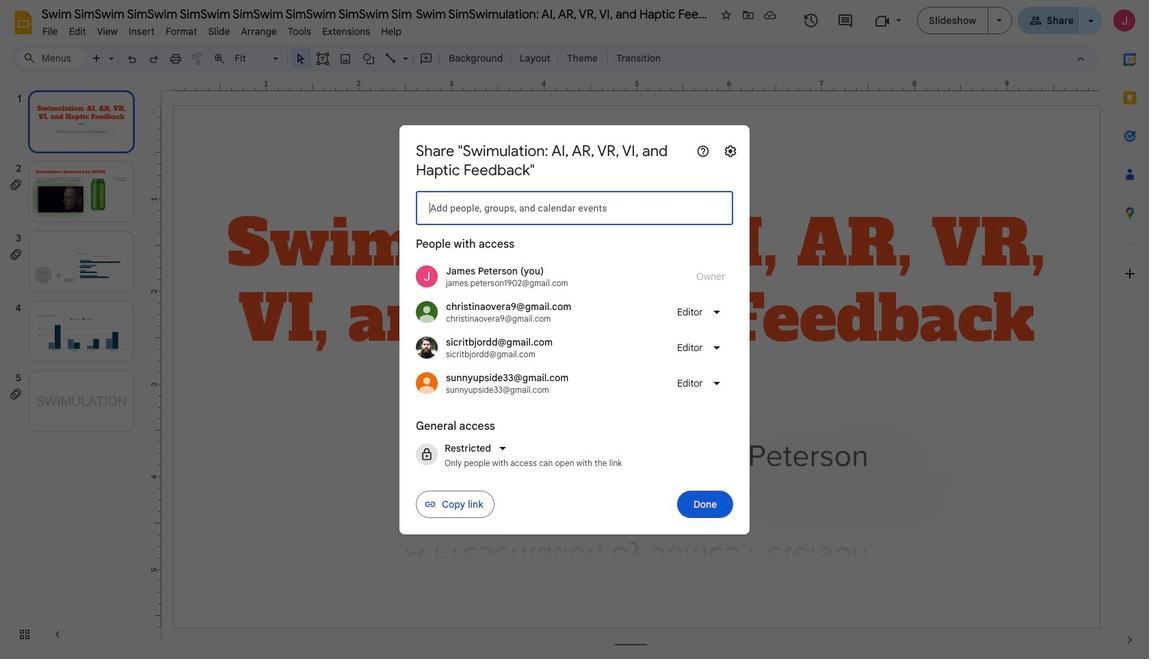 Task type: describe. For each thing, give the bounding box(es) containing it.
add comment (⌘+option+m) image
[[420, 52, 433, 66]]

star image
[[720, 8, 734, 22]]

hide the menus (ctrl+shift+f) image
[[1074, 52, 1088, 66]]

menu bar inside the menu bar banner
[[37, 18, 407, 40]]

Star checkbox
[[717, 5, 736, 25]]

Rename text field
[[37, 5, 716, 22]]

redo (⌘y) image
[[147, 52, 161, 66]]

main toolbar
[[85, 48, 668, 68]]

undo (⌘z) image
[[125, 52, 139, 66]]



Task type: locate. For each thing, give the bounding box(es) containing it.
menu bar banner
[[0, 0, 1150, 659]]

text box image
[[316, 52, 330, 66]]

tab list
[[1111, 40, 1150, 621]]

Menus field
[[17, 49, 86, 68]]

application
[[0, 0, 1150, 659]]

paint format image
[[191, 52, 205, 66]]

print (⌘p) image
[[169, 52, 183, 66]]

show all comments image
[[838, 13, 854, 29]]

new slide (ctrl+m) image
[[90, 52, 104, 66]]

tab list inside the menu bar banner
[[1111, 40, 1150, 621]]

share. shared with 3 people. image
[[1030, 14, 1042, 26]]

move image
[[742, 8, 756, 22]]

navigation
[[0, 77, 151, 659]]

slides home image
[[11, 10, 36, 35]]

last edit was on october 30, 2023 image
[[804, 12, 820, 29]]

line image
[[385, 52, 398, 66]]

select (esc) image
[[294, 52, 308, 66]]

menu bar
[[37, 18, 407, 40]]

zoom image
[[213, 52, 227, 66]]

document status: saved to drive. image
[[764, 8, 777, 22]]



Task type: vqa. For each thing, say whether or not it's contained in the screenshot.
navigation on the left of the page
yes



